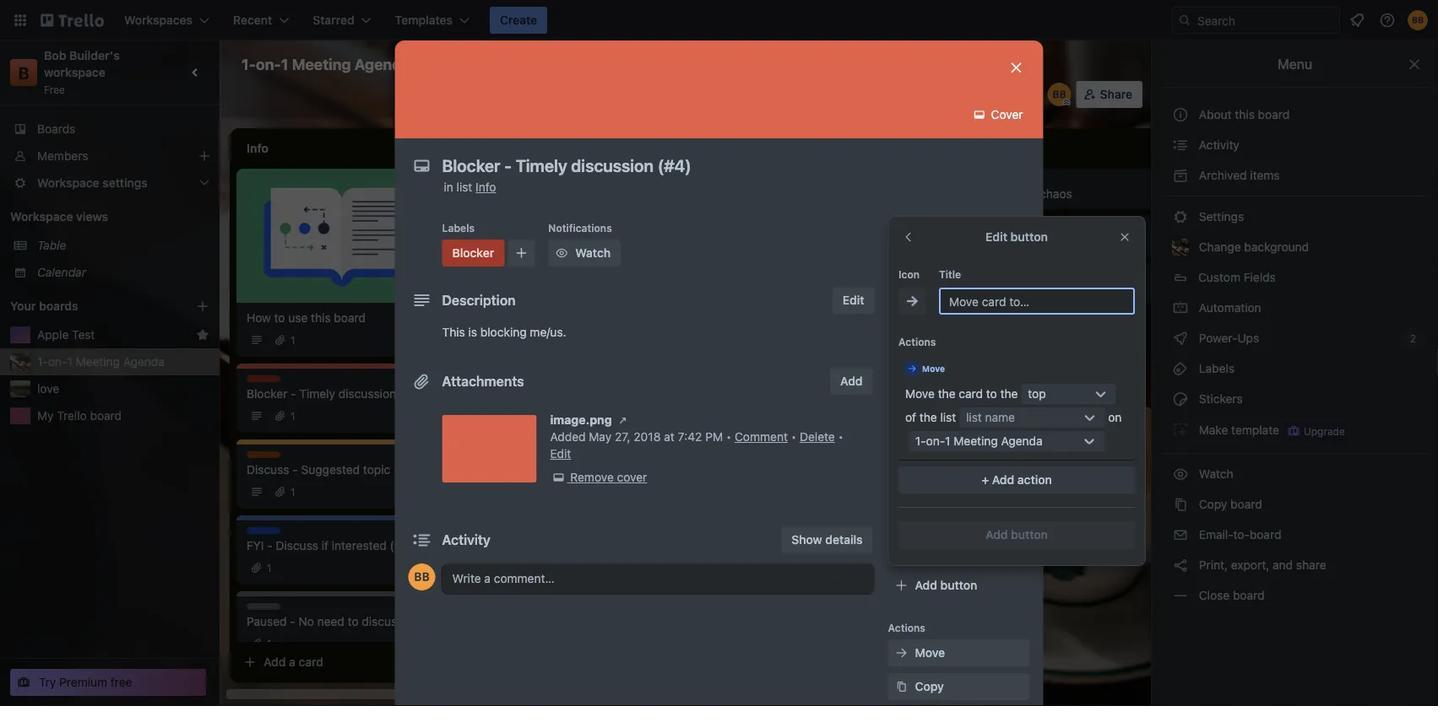 Task type: vqa. For each thing, say whether or not it's contained in the screenshot.
Cover link
yes



Task type: locate. For each thing, give the bounding box(es) containing it.
1 vertical spatial add button button
[[888, 573, 1030, 600]]

color: orange, title: "discuss" element left the suggested
[[247, 452, 285, 464]]

1 vertical spatial power-
[[888, 452, 923, 464]]

color: blue, title: "fyi" element
[[247, 528, 280, 540]]

if left interested
[[322, 539, 328, 553]]

a down some
[[529, 369, 535, 383]]

goal inside goal best practice blog
[[966, 271, 988, 283]]

b link
[[10, 59, 37, 86]]

1 vertical spatial members
[[915, 239, 967, 253]]

cover
[[988, 108, 1023, 122]]

0 horizontal spatial on-
[[48, 355, 67, 369]]

1 horizontal spatial bob builder (bobbuilder40) image
[[1048, 83, 1071, 106]]

workspace down create button
[[483, 57, 545, 71]]

edit
[[986, 230, 1008, 244], [843, 293, 864, 307], [550, 447, 571, 461]]

upgrade button
[[1284, 421, 1349, 442]]

Board name text field
[[233, 51, 419, 78]]

0 horizontal spatial 1-
[[37, 355, 48, 369]]

sm image
[[869, 81, 892, 105], [971, 106, 988, 123], [1172, 137, 1189, 154], [1172, 209, 1189, 225], [893, 238, 910, 255], [904, 293, 921, 310], [1172, 330, 1189, 347], [1172, 361, 1189, 377], [1172, 391, 1189, 408], [1172, 421, 1189, 438], [550, 470, 567, 486], [1172, 497, 1189, 513], [1172, 527, 1189, 544], [1172, 557, 1189, 574], [1172, 588, 1189, 605]]

1 vertical spatial automation
[[888, 553, 945, 565]]

- inside blocker blocker - timely discussion (#4)
[[291, 387, 296, 401]]

0 vertical spatial move
[[922, 364, 945, 374]]

automation down add power-ups
[[888, 553, 945, 565]]

on- inside 'text box'
[[256, 55, 281, 73]]

how to use this board link
[[247, 310, 436, 327]]

edit inside delete edit
[[550, 447, 571, 461]]

1 horizontal spatial fields
[[1244, 271, 1276, 285]]

to right need
[[348, 615, 359, 629]]

blog
[[1042, 282, 1065, 296]]

try
[[39, 676, 56, 690]]

sm image inside settings 'link'
[[1172, 209, 1189, 225]]

button for bottom add button "button"
[[940, 579, 977, 593]]

may
[[589, 430, 612, 444]]

fields down 'move the card to the'
[[961, 408, 995, 422]]

this right use
[[311, 311, 331, 325]]

copy down move link
[[915, 680, 944, 694]]

1 vertical spatial labels link
[[1162, 356, 1428, 383]]

power-ups up stickers
[[1196, 331, 1263, 345]]

sm image for close board
[[1172, 588, 1189, 605]]

2 vertical spatial on
[[1108, 411, 1122, 425]]

workspace up table
[[10, 210, 73, 224]]

add a card button for we
[[476, 363, 665, 390]]

sm image inside copy link
[[893, 679, 910, 696]]

1 color: green, title: "goal" element from the top
[[966, 223, 1000, 236]]

0 horizontal spatial meeting
[[76, 355, 120, 369]]

is left "i"
[[468, 326, 477, 339]]

upgrade
[[1304, 426, 1345, 437]]

1 fyi from the top
[[247, 529, 262, 540]]

fields for menu
[[1244, 271, 1276, 285]]

forward?
[[519, 204, 567, 218]]

sm image for cover
[[971, 106, 988, 123]]

board up activity link
[[1258, 108, 1290, 122]]

copy up email-
[[1199, 498, 1227, 512]]

we up some
[[523, 315, 538, 329]]

1 vertical spatial custom
[[915, 408, 958, 422]]

blocker inside the blocker the team is stuck on x, how can we move forward?
[[486, 177, 523, 188]]

0 vertical spatial copy
[[1199, 498, 1227, 512]]

ups down +
[[980, 510, 1002, 524]]

2 horizontal spatial agenda
[[1001, 435, 1043, 448]]

1 vertical spatial edit
[[843, 293, 864, 307]]

how to use this board
[[247, 311, 366, 325]]

sm image inside cover link
[[971, 106, 988, 123]]

fields down change background
[[1244, 271, 1276, 285]]

bob
[[44, 49, 66, 62]]

sm image inside labels link
[[1172, 361, 1189, 377]]

2 vertical spatial on-
[[926, 435, 945, 448]]

remove cover
[[570, 471, 647, 485]]

blocker the team is stuck on x, how can we move forward?
[[486, 177, 681, 218]]

2 goal from the top
[[966, 271, 988, 283]]

1 vertical spatial workspace
[[10, 210, 73, 224]]

if inside fyi fyi - discuss if interested (#6)
[[322, 539, 328, 553]]

the inside discuss i've drafted my goals for the next few months. any feedback?
[[622, 251, 640, 265]]

automation down the change
[[1196, 301, 1261, 315]]

watch link
[[1162, 461, 1428, 488]]

this right "about"
[[1235, 108, 1255, 122]]

1 horizontal spatial on-
[[256, 55, 281, 73]]

i think we can improve velocity if we make some tooling changes. link
[[486, 314, 682, 348]]

1 horizontal spatial a
[[529, 369, 535, 383]]

0 vertical spatial color: green, title: "goal" element
[[966, 223, 1000, 236]]

edit for edit button
[[986, 230, 1008, 244]]

custom fields for menu
[[1198, 271, 1276, 285]]

1 inside 'text box'
[[281, 55, 288, 73]]

ups down of the list
[[923, 452, 943, 464]]

members link down boards
[[0, 143, 220, 170]]

1 vertical spatial can
[[541, 315, 561, 329]]

1 horizontal spatial members link
[[888, 233, 1030, 260]]

icon
[[899, 269, 920, 280]]

0 vertical spatial 1-
[[242, 55, 256, 73]]

goal for mentor
[[966, 224, 988, 236]]

0 vertical spatial fields
[[1244, 271, 1276, 285]]

can up some
[[541, 315, 561, 329]]

1 horizontal spatial meeting
[[292, 55, 351, 73]]

2 horizontal spatial 1-
[[915, 435, 926, 448]]

1 vertical spatial power-ups
[[888, 452, 943, 464]]

labels link up checklist link
[[888, 267, 1030, 294]]

sm image inside members link
[[893, 238, 910, 255]]

add button button down + add action
[[899, 522, 1135, 549]]

move up of
[[905, 387, 935, 401]]

watch inside button
[[575, 246, 611, 260]]

discuss - suggested topic (#3) link
[[247, 462, 436, 479]]

add a card button for blog
[[956, 312, 1145, 339]]

2 horizontal spatial add a card button
[[956, 312, 1145, 339]]

some
[[519, 332, 549, 346]]

views
[[76, 210, 108, 224]]

1 paused from the top
[[247, 605, 283, 616]]

1 vertical spatial a
[[529, 369, 535, 383]]

improve
[[564, 315, 608, 329]]

2 horizontal spatial 1-on-1 meeting agenda
[[915, 435, 1043, 448]]

delete edit
[[550, 430, 835, 461]]

sm image inside archived items link
[[1172, 167, 1189, 184]]

sm image inside close board link
[[1172, 588, 1189, 605]]

1 vertical spatial color: red, title: "blocker" element
[[442, 240, 504, 267]]

1 goal from the top
[[966, 224, 988, 236]]

1-
[[242, 55, 256, 73], [37, 355, 48, 369], [915, 435, 926, 448]]

color: green, title: "goal" element right the title
[[966, 270, 1000, 283]]

1 horizontal spatial automation
[[1196, 301, 1261, 315]]

sm image
[[1172, 167, 1189, 184], [553, 245, 570, 262], [893, 272, 910, 289], [1172, 300, 1189, 317], [893, 306, 910, 323], [615, 412, 631, 429], [1172, 466, 1189, 483], [893, 645, 910, 662], [893, 679, 910, 696]]

color: green, title: "goal" element for best
[[966, 270, 1000, 283]]

a down move card to… text box
[[1008, 319, 1015, 333]]

- left timely
[[291, 387, 296, 401]]

we right the how on the top of the page
[[666, 187, 681, 201]]

move up copy link
[[915, 646, 945, 660]]

0 vertical spatial edit
[[986, 230, 1008, 244]]

- left the suggested
[[292, 463, 298, 477]]

can you please give feedback on the report? link
[[726, 233, 922, 267]]

you
[[751, 234, 771, 248]]

sm image inside activity link
[[1172, 137, 1189, 154]]

1 vertical spatial button
[[1011, 528, 1048, 542]]

the
[[622, 251, 640, 265], [726, 251, 744, 265], [938, 387, 956, 401], [1000, 387, 1018, 401], [920, 411, 937, 425]]

custom fields for add to card
[[915, 408, 995, 422]]

1 horizontal spatial is
[[541, 187, 550, 201]]

1 horizontal spatial if
[[656, 315, 663, 329]]

add button
[[986, 528, 1048, 542], [915, 579, 977, 593]]

members link up the title
[[888, 233, 1030, 260]]

add a card button down need
[[236, 649, 426, 676]]

the down the can
[[726, 251, 744, 265]]

agenda left star or unstar board icon
[[355, 55, 410, 73]]

on inside can you please give feedback on the report?
[[892, 234, 906, 248]]

sm image inside checklist link
[[893, 306, 910, 323]]

1-on-1 meeting agenda inside 'text box'
[[242, 55, 410, 73]]

board right use
[[334, 311, 366, 325]]

- inside fyi fyi - discuss if interested (#6)
[[267, 539, 273, 553]]

settings link
[[1162, 204, 1428, 231]]

2 horizontal spatial on-
[[926, 435, 945, 448]]

0 horizontal spatial custom
[[915, 408, 958, 422]]

add a card down no
[[263, 656, 323, 670]]

2 vertical spatial button
[[940, 579, 977, 593]]

please
[[774, 234, 810, 248]]

sm image inside move link
[[893, 645, 910, 662]]

ups down automation "link"
[[1238, 331, 1259, 345]]

create button
[[490, 7, 547, 34]]

archived items link
[[1162, 162, 1428, 189]]

bob builder (bobbuilder40) image left share button
[[1048, 83, 1071, 106]]

this
[[1235, 108, 1255, 122], [311, 311, 331, 325]]

0 vertical spatial watch
[[575, 246, 611, 260]]

2018
[[634, 430, 661, 444]]

add a card down some
[[503, 369, 563, 383]]

0 vertical spatial color: red, title: "blocker" element
[[486, 176, 523, 188]]

sm image for move link
[[893, 645, 910, 662]]

add button down + add action
[[986, 528, 1048, 542]]

0 vertical spatial labels
[[442, 222, 475, 234]]

labels up create from template… icon at the right
[[915, 273, 952, 287]]

discuss
[[486, 241, 525, 253], [486, 305, 525, 317], [247, 453, 285, 464], [247, 463, 289, 477], [276, 539, 318, 553]]

change background
[[1196, 240, 1309, 254]]

goal best practice blog
[[966, 271, 1065, 296]]

0 horizontal spatial members
[[37, 149, 88, 163]]

1 vertical spatial this
[[311, 311, 331, 325]]

0 vertical spatial add button button
[[899, 522, 1135, 549]]

- up color: black, title: "paused" element at the left bottom of the page
[[267, 539, 273, 553]]

can right the how on the top of the page
[[643, 187, 663, 201]]

0 horizontal spatial labels
[[442, 222, 475, 234]]

actions
[[899, 336, 936, 348], [888, 622, 926, 634]]

sm image inside stickers link
[[1172, 391, 1189, 408]]

move the card to the
[[905, 387, 1018, 401]]

custom fields button down change background "link"
[[1162, 264, 1428, 291]]

0 vertical spatial bob builder (bobbuilder40) image
[[1408, 10, 1428, 30]]

close board link
[[1162, 583, 1428, 610]]

add a card button down tooling
[[476, 363, 665, 390]]

a down paused - no need to discuss (#0) link
[[289, 656, 295, 670]]

2 vertical spatial meeting
[[954, 435, 998, 448]]

actions up move link
[[888, 622, 926, 634]]

workspace inside button
[[483, 57, 545, 71]]

0 horizontal spatial can
[[541, 315, 561, 329]]

to up 'list name'
[[986, 387, 997, 401]]

- left no
[[290, 615, 295, 629]]

1 vertical spatial if
[[322, 539, 328, 553]]

custom fields button down 'move the card to the'
[[888, 407, 1030, 424]]

goal right the title
[[966, 271, 988, 283]]

activity down "about"
[[1196, 138, 1240, 152]]

discuss inside discuss i think we can improve velocity if we make some tooling changes.
[[486, 305, 525, 317]]

button down action
[[1011, 528, 1048, 542]]

discuss inside fyi fyi - discuss if interested (#6)
[[276, 539, 318, 553]]

automation
[[1196, 301, 1261, 315], [888, 553, 945, 565]]

power-ups down of
[[888, 452, 943, 464]]

1 horizontal spatial can
[[643, 187, 663, 201]]

- for fyi
[[267, 539, 273, 553]]

a for add a card button for we
[[529, 369, 535, 383]]

board down export,
[[1233, 589, 1265, 603]]

2 vertical spatial labels
[[1196, 362, 1235, 376]]

add a card down move card to… text box
[[983, 319, 1043, 333]]

0 vertical spatial on
[[586, 187, 600, 201]]

move
[[486, 204, 516, 218]]

labels up stickers
[[1196, 362, 1235, 376]]

1 horizontal spatial copy
[[1199, 498, 1227, 512]]

color: orange, title: "discuss" element
[[486, 240, 525, 253], [486, 304, 525, 317], [247, 452, 285, 464]]

workspace visible
[[483, 57, 584, 71]]

0 horizontal spatial agenda
[[123, 355, 165, 369]]

- inside discuss discuss - suggested topic (#3)
[[292, 463, 298, 477]]

fyi
[[247, 529, 262, 540], [247, 539, 264, 553]]

card down some
[[538, 369, 563, 383]]

add button button
[[899, 522, 1135, 549], [888, 573, 1030, 600]]

color: green, title: "goal" element
[[966, 223, 1000, 236], [966, 270, 1000, 283]]

0 vertical spatial agenda
[[355, 55, 410, 73]]

agenda inside 'text box'
[[355, 55, 410, 73]]

color: red, title: "blocker" element
[[486, 176, 523, 188], [442, 240, 504, 267], [247, 376, 283, 388]]

0 horizontal spatial custom fields button
[[888, 407, 1030, 424]]

checklist
[[915, 307, 967, 321]]

0 vertical spatial power-
[[1199, 331, 1238, 345]]

1 horizontal spatial custom
[[1198, 271, 1241, 285]]

copy inside copy board link
[[1199, 498, 1227, 512]]

sm image for labels
[[1172, 361, 1189, 377]]

color: red, title: "blocker" element up "few"
[[442, 240, 504, 267]]

0 vertical spatial add a card button
[[956, 312, 1145, 339]]

color: black, title: "paused" element
[[247, 604, 283, 616]]

image.png
[[550, 413, 612, 427]]

topic
[[363, 463, 390, 477]]

sm image inside automation "link"
[[1172, 300, 1189, 317]]

bob builder's workspace link
[[44, 49, 123, 79]]

a for the bottom add a card button
[[289, 656, 295, 670]]

0 horizontal spatial custom fields
[[915, 408, 995, 422]]

custom down the change
[[1198, 271, 1241, 285]]

sm image for automation "link"
[[1172, 300, 1189, 317]]

board inside button
[[1258, 108, 1290, 122]]

on for stuck
[[586, 187, 600, 201]]

2 horizontal spatial bob builder (bobbuilder40) image
[[1408, 10, 1428, 30]]

-
[[291, 387, 296, 401], [292, 463, 298, 477], [267, 539, 273, 553], [290, 615, 295, 629]]

copy for copy board
[[1199, 498, 1227, 512]]

sm image for settings
[[1172, 209, 1189, 225]]

card down move card to… text box
[[1018, 319, 1043, 333]]

edit down can you please give feedback on the report? link
[[843, 293, 864, 307]]

0 vertical spatial can
[[643, 187, 663, 201]]

color: orange, title: "discuss" element for drafted
[[486, 240, 525, 253]]

tooling
[[552, 332, 589, 346]]

delete
[[800, 430, 835, 444]]

0 vertical spatial meeting
[[292, 55, 351, 73]]

discuss for discuss
[[247, 453, 285, 464]]

sm image inside email-to-board 'link'
[[1172, 527, 1189, 544]]

0 vertical spatial custom fields button
[[1162, 264, 1428, 291]]

move up attachment
[[922, 364, 945, 374]]

1 horizontal spatial ups
[[980, 510, 1002, 524]]

2 color: green, title: "goal" element from the top
[[966, 270, 1000, 283]]

ups inside add power-ups link
[[980, 510, 1002, 524]]

agenda up love link
[[123, 355, 165, 369]]

add button up move link
[[915, 579, 977, 593]]

discuss for i've
[[486, 241, 525, 253]]

sm image for watch link
[[1172, 466, 1189, 483]]

copy link
[[888, 674, 1030, 701]]

custom for menu
[[1198, 271, 1241, 285]]

sm image for copy link
[[893, 679, 910, 696]]

2 horizontal spatial edit
[[986, 230, 1008, 244]]

star or unstar board image
[[429, 57, 442, 71]]

2 horizontal spatial power-
[[1199, 331, 1238, 345]]

color: orange, title: "discuss" element up this is blocking me/us.
[[486, 304, 525, 317]]

+
[[981, 473, 989, 487]]

0 horizontal spatial power-ups
[[888, 452, 943, 464]]

list left name
[[966, 411, 982, 425]]

- inside paused paused - no need to discuss (#0)
[[290, 615, 295, 629]]

custom fields down change background
[[1198, 271, 1276, 285]]

share
[[1100, 87, 1132, 101]]

1 vertical spatial move
[[905, 387, 935, 401]]

how
[[617, 187, 640, 201]]

automation link
[[1162, 295, 1428, 322]]

color: red, title: "blocker" element left timely
[[247, 376, 283, 388]]

1- inside 'text box'
[[242, 55, 256, 73]]

2 vertical spatial power-
[[940, 510, 980, 524]]

custom fields down 'move the card to the'
[[915, 408, 995, 422]]

copy inside copy link
[[915, 680, 944, 694]]

edit for edit
[[843, 293, 864, 307]]

1 vertical spatial 1-on-1 meeting agenda
[[37, 355, 165, 369]]

sm image for email-to-board
[[1172, 527, 1189, 544]]

list down 'move the card to the'
[[940, 411, 956, 425]]

sm image inside copy board link
[[1172, 497, 1189, 513]]

close
[[1199, 589, 1230, 603]]

0 horizontal spatial a
[[289, 656, 295, 670]]

members
[[37, 149, 88, 163], [915, 239, 967, 253]]

goal down manage
[[966, 224, 988, 236]]

edit down the added
[[550, 447, 571, 461]]

goal mentor another developer
[[966, 224, 1108, 248]]

stickers
[[1196, 392, 1243, 406]]

color: green, title: "goal" element down manage
[[966, 223, 1000, 236]]

0 vertical spatial add a card
[[983, 319, 1043, 333]]

1 horizontal spatial on
[[892, 234, 906, 248]]

bob builder (bobbuilder40) image right open information menu image
[[1408, 10, 1428, 30]]

the
[[486, 187, 507, 201]]

discuss inside discuss i've drafted my goals for the next few months. any feedback?
[[486, 241, 525, 253]]

sm image inside watch link
[[1172, 466, 1189, 483]]

bob builder (bobbuilder40) image down (#6)
[[408, 564, 435, 591]]

activity right (#6)
[[442, 532, 491, 549]]

members down boards
[[37, 149, 88, 163]]

list
[[457, 180, 472, 194], [940, 411, 956, 425], [966, 411, 982, 425]]

to inside paused paused - no need to discuss (#0)
[[348, 615, 359, 629]]

actions down "checklist"
[[899, 336, 936, 348]]

on inside the blocker the team is stuck on x, how can we move forward?
[[586, 187, 600, 201]]

calendar
[[37, 266, 86, 280]]

None text field
[[434, 150, 991, 181]]

2 fyi from the top
[[247, 539, 264, 553]]

blocker for blocker the team is stuck on x, how can we move forward?
[[486, 177, 523, 188]]

goal inside 'goal mentor another developer'
[[966, 224, 988, 236]]

list right in
[[457, 180, 472, 194]]

1 vertical spatial goal
[[966, 271, 988, 283]]

is up forward?
[[541, 187, 550, 201]]

move
[[922, 364, 945, 374], [905, 387, 935, 401], [915, 646, 945, 660]]

members up the title
[[915, 239, 967, 253]]

sm image inside print, export, and share "link"
[[1172, 557, 1189, 574]]

sm image inside watch button
[[553, 245, 570, 262]]

color: red, title: "blocker" element up move
[[486, 176, 523, 188]]

0 vertical spatial button
[[1011, 230, 1048, 244]]

practice
[[994, 282, 1038, 296]]

board up print, export, and share
[[1250, 528, 1282, 542]]

0 vertical spatial color: orange, title: "discuss" element
[[486, 240, 525, 253]]

primary element
[[0, 0, 1438, 41]]

0 horizontal spatial add a card
[[263, 656, 323, 670]]

add button for top add button "button"
[[986, 528, 1048, 542]]

add a card button down the blog
[[956, 312, 1145, 339]]

sm image for make template
[[1172, 421, 1189, 438]]

close popover image
[[1118, 231, 1132, 244]]

2 horizontal spatial ups
[[1238, 331, 1259, 345]]

bob builder (bobbuilder40) image
[[1408, 10, 1428, 30], [1048, 83, 1071, 106], [408, 564, 435, 591]]

custom down 'move the card to the'
[[915, 408, 958, 422]]

edit inside button
[[843, 293, 864, 307]]

color: orange, title: "discuss" element up "few"
[[486, 240, 525, 253]]

(#6)
[[390, 539, 413, 553]]

the up name
[[1000, 387, 1018, 401]]

1 horizontal spatial power-ups
[[1196, 331, 1263, 345]]

background
[[1244, 240, 1309, 254]]

1 vertical spatial color: green, title: "goal" element
[[966, 270, 1000, 283]]

1
[[281, 55, 288, 73], [291, 334, 295, 346], [67, 355, 72, 369], [291, 410, 295, 422], [945, 435, 951, 448], [291, 486, 295, 498], [267, 562, 272, 574], [267, 638, 272, 650]]

0 vertical spatial on-
[[256, 55, 281, 73]]

button down time
[[1011, 230, 1048, 244]]

my trello board
[[37, 409, 122, 423]]

copy for copy
[[915, 680, 944, 694]]

edit left another
[[986, 230, 1008, 244]]

visible
[[548, 57, 584, 71]]

- for blocker
[[291, 387, 296, 401]]

sm image for power-ups
[[1172, 330, 1189, 347]]

sm image for checklist link
[[893, 306, 910, 323]]

labels link
[[888, 267, 1030, 294], [1162, 356, 1428, 383]]

0 horizontal spatial on
[[586, 187, 600, 201]]

(#4)
[[399, 387, 423, 401]]

1-on-1 meeting agenda link
[[37, 354, 209, 371]]



Task type: describe. For each thing, give the bounding box(es) containing it.
add a card for the bottom add a card button
[[263, 656, 323, 670]]

print, export, and share
[[1196, 559, 1326, 573]]

custom fields button for add to card
[[888, 407, 1030, 424]]

0 horizontal spatial automation
[[888, 553, 945, 565]]

your
[[10, 299, 36, 313]]

can inside the blocker the team is stuck on x, how can we move forward?
[[643, 187, 663, 201]]

another
[[1008, 234, 1050, 248]]

sm image for copy board
[[1172, 497, 1189, 513]]

i've drafted my goals for the next few months. any feedback? link
[[486, 250, 682, 284]]

in list info
[[444, 180, 496, 194]]

color: red, title: "blocker" element for the team is stuck on x, how can we move forward?
[[486, 176, 523, 188]]

copy board
[[1196, 498, 1262, 512]]

this inside about this board button
[[1235, 108, 1255, 122]]

manage
[[966, 187, 1010, 201]]

card up 'list name'
[[959, 387, 983, 401]]

time
[[1013, 187, 1037, 201]]

about
[[1199, 108, 1232, 122]]

attachments
[[442, 374, 524, 390]]

2 vertical spatial agenda
[[1001, 435, 1043, 448]]

on for feedback
[[892, 234, 906, 248]]

drafted
[[509, 251, 549, 265]]

0 vertical spatial a
[[1008, 319, 1015, 333]]

2 horizontal spatial on
[[1108, 411, 1122, 425]]

blocker for blocker
[[452, 246, 494, 260]]

remove
[[570, 471, 614, 485]]

sm image for print, export, and share
[[1172, 557, 1189, 574]]

i've
[[486, 251, 506, 265]]

need
[[317, 615, 344, 629]]

2 horizontal spatial add a card
[[983, 319, 1043, 333]]

to-
[[1233, 528, 1250, 542]]

1 vertical spatial ups
[[923, 452, 943, 464]]

try premium free
[[39, 676, 132, 690]]

archived items
[[1196, 168, 1280, 182]]

sm image for stickers
[[1172, 391, 1189, 408]]

share button
[[1076, 81, 1143, 108]]

description
[[442, 293, 516, 309]]

1 vertical spatial watch
[[1196, 467, 1237, 481]]

bob builder (bobbuilder40) image inside primary element
[[1408, 10, 1428, 30]]

button for top add button "button"
[[1011, 528, 1048, 542]]

0 vertical spatial actions
[[899, 336, 936, 348]]

blocker blocker - timely discussion (#4)
[[247, 377, 423, 401]]

- for paused
[[290, 615, 295, 629]]

to left use
[[274, 311, 285, 325]]

move link
[[888, 640, 1030, 667]]

(#3)
[[394, 463, 417, 477]]

board inside 'link'
[[1250, 528, 1282, 542]]

remove cover link
[[550, 470, 647, 486]]

1 horizontal spatial activity
[[1196, 138, 1240, 152]]

2 horizontal spatial list
[[966, 411, 982, 425]]

how
[[247, 311, 271, 325]]

1 vertical spatial agenda
[[123, 355, 165, 369]]

1 vertical spatial is
[[468, 326, 477, 339]]

goal for best
[[966, 271, 988, 283]]

color: green, title: "goal" element for mentor
[[966, 223, 1000, 236]]

1 vertical spatial labels
[[915, 273, 952, 287]]

comment link
[[735, 430, 788, 444]]

paused paused - no need to discuss (#0)
[[247, 605, 430, 629]]

pm
[[705, 430, 723, 444]]

your boards
[[10, 299, 78, 313]]

add button
[[830, 368, 873, 395]]

discuss discuss - suggested topic (#3)
[[247, 453, 417, 477]]

sm image for members
[[893, 238, 910, 255]]

title
[[939, 269, 961, 280]]

custom fields button for menu
[[1162, 264, 1428, 291]]

bob builder's workspace free
[[44, 49, 123, 95]]

workspace visible button
[[452, 51, 594, 78]]

delete link
[[800, 430, 835, 444]]

comment
[[735, 430, 788, 444]]

2
[[1410, 333, 1416, 345]]

search image
[[1178, 14, 1192, 27]]

dates button
[[888, 334, 1030, 361]]

2 vertical spatial 1-
[[915, 435, 926, 448]]

boards
[[37, 122, 75, 136]]

1 horizontal spatial power-
[[940, 510, 980, 524]]

give
[[813, 234, 835, 248]]

1 horizontal spatial list
[[940, 411, 956, 425]]

workspace
[[44, 65, 106, 79]]

developer
[[1053, 234, 1108, 248]]

add a card for add a card button for we
[[503, 369, 563, 383]]

sm image for archived items link
[[1172, 167, 1189, 184]]

to up return to previous screen icon
[[911, 215, 921, 227]]

b
[[18, 62, 29, 82]]

1 horizontal spatial labels link
[[1162, 356, 1428, 383]]

2 vertical spatial 1-on-1 meeting agenda
[[915, 435, 1043, 448]]

board down love link
[[90, 409, 122, 423]]

add button for bottom add button "button"
[[915, 579, 977, 593]]

share
[[1296, 559, 1326, 573]]

0 horizontal spatial list
[[457, 180, 472, 194]]

2 vertical spatial bob builder (bobbuilder40) image
[[408, 564, 435, 591]]

create from template… image
[[912, 289, 926, 302]]

Search field
[[1192, 8, 1339, 33]]

0 horizontal spatial power-
[[888, 452, 923, 464]]

we inside the blocker the team is stuck on x, how can we move forward?
[[666, 187, 681, 201]]

premium
[[59, 676, 107, 690]]

create
[[500, 13, 537, 27]]

0 vertical spatial members
[[37, 149, 88, 163]]

1 vertical spatial on-
[[48, 355, 67, 369]]

show details link
[[782, 527, 873, 554]]

the inside can you please give feedback on the report?
[[726, 251, 744, 265]]

color: red, title: "blocker" element for blocker - timely discussion (#4)
[[247, 376, 283, 388]]

make
[[486, 332, 516, 346]]

1 vertical spatial bob builder (bobbuilder40) image
[[1048, 83, 1071, 106]]

i
[[486, 315, 489, 329]]

add board image
[[196, 300, 209, 313]]

manage time chaos
[[966, 187, 1072, 201]]

workspace for workspace visible
[[483, 57, 545, 71]]

discuss for i
[[486, 305, 525, 317]]

workspace for workspace views
[[10, 210, 73, 224]]

use
[[288, 311, 308, 325]]

list name
[[966, 411, 1015, 425]]

open information menu image
[[1379, 12, 1396, 29]]

card down no
[[299, 656, 323, 670]]

apple test link
[[37, 327, 189, 344]]

boards link
[[0, 116, 220, 143]]

print,
[[1199, 559, 1228, 573]]

the right of
[[920, 411, 937, 425]]

archived
[[1199, 168, 1247, 182]]

details
[[825, 533, 863, 547]]

1 vertical spatial 1-
[[37, 355, 48, 369]]

switch to… image
[[12, 12, 29, 29]]

automation inside "link"
[[1196, 301, 1261, 315]]

best
[[966, 282, 991, 296]]

starred icon image
[[196, 329, 209, 342]]

mentor
[[966, 234, 1005, 248]]

love
[[37, 382, 59, 396]]

2 vertical spatial color: orange, title: "discuss" element
[[247, 452, 285, 464]]

the up of the list
[[938, 387, 956, 401]]

boards
[[39, 299, 78, 313]]

blocker - timely discussion (#4) link
[[247, 386, 436, 403]]

in
[[444, 180, 453, 194]]

blocking
[[480, 326, 527, 339]]

can inside discuss i think we can improve velocity if we make some tooling changes.
[[541, 315, 561, 329]]

- for discuss
[[292, 463, 298, 477]]

0 notifications image
[[1347, 10, 1367, 30]]

stickers link
[[1162, 386, 1428, 413]]

blocker for blocker blocker - timely discussion (#4)
[[247, 377, 283, 388]]

1 horizontal spatial members
[[915, 239, 967, 253]]

return to previous screen image
[[902, 231, 915, 244]]

feedback?
[[580, 268, 637, 282]]

feedback
[[838, 234, 889, 248]]

0 horizontal spatial members link
[[0, 143, 220, 170]]

1 vertical spatial meeting
[[76, 355, 120, 369]]

0 horizontal spatial 1-on-1 meeting agenda
[[37, 355, 165, 369]]

dates
[[915, 341, 947, 355]]

2 vertical spatial add a card button
[[236, 649, 426, 676]]

fyi fyi - discuss if interested (#6)
[[247, 529, 413, 553]]

discussion
[[338, 387, 396, 401]]

at
[[664, 430, 675, 444]]

sm image for watch button
[[553, 245, 570, 262]]

meeting inside 'text box'
[[292, 55, 351, 73]]

2 vertical spatial move
[[915, 646, 945, 660]]

your boards with 4 items element
[[10, 296, 171, 317]]

discuss i've drafted my goals for the next few months. any feedback?
[[486, 241, 666, 282]]

this inside how to use this board link
[[311, 311, 331, 325]]

2 paused from the top
[[247, 615, 287, 629]]

sm image for activity
[[1172, 137, 1189, 154]]

close board
[[1196, 589, 1265, 603]]

no
[[299, 615, 314, 629]]

2 horizontal spatial labels
[[1196, 362, 1235, 376]]

1 vertical spatial activity
[[442, 532, 491, 549]]

1 vertical spatial actions
[[888, 622, 926, 634]]

my trello board link
[[37, 408, 209, 425]]

if inside discuss i think we can improve velocity if we make some tooling changes.
[[656, 315, 663, 329]]

this
[[442, 326, 465, 339]]

0 vertical spatial power-ups
[[1196, 331, 1263, 345]]

board up to-
[[1231, 498, 1262, 512]]

fields for add to card
[[961, 408, 995, 422]]

0 horizontal spatial labels link
[[888, 267, 1030, 294]]

card up the title
[[923, 215, 946, 227]]

Write a comment text field
[[442, 564, 874, 595]]

is inside the blocker the team is stuck on x, how can we move forward?
[[541, 187, 550, 201]]

email-
[[1199, 528, 1233, 542]]

7:42
[[678, 430, 702, 444]]

Move card to… text field
[[939, 288, 1135, 315]]

love link
[[37, 381, 209, 398]]

cover link
[[966, 101, 1033, 128]]

builder's
[[69, 49, 120, 62]]

free
[[111, 676, 132, 690]]

try premium free button
[[10, 670, 206, 697]]

export,
[[1231, 559, 1270, 573]]

we right 'velocity'
[[666, 315, 682, 329]]

activity link
[[1162, 132, 1428, 159]]

custom for add to card
[[915, 408, 958, 422]]

print, export, and share link
[[1162, 552, 1428, 579]]

color: orange, title: "discuss" element for think
[[486, 304, 525, 317]]

email-to-board link
[[1162, 522, 1428, 549]]



